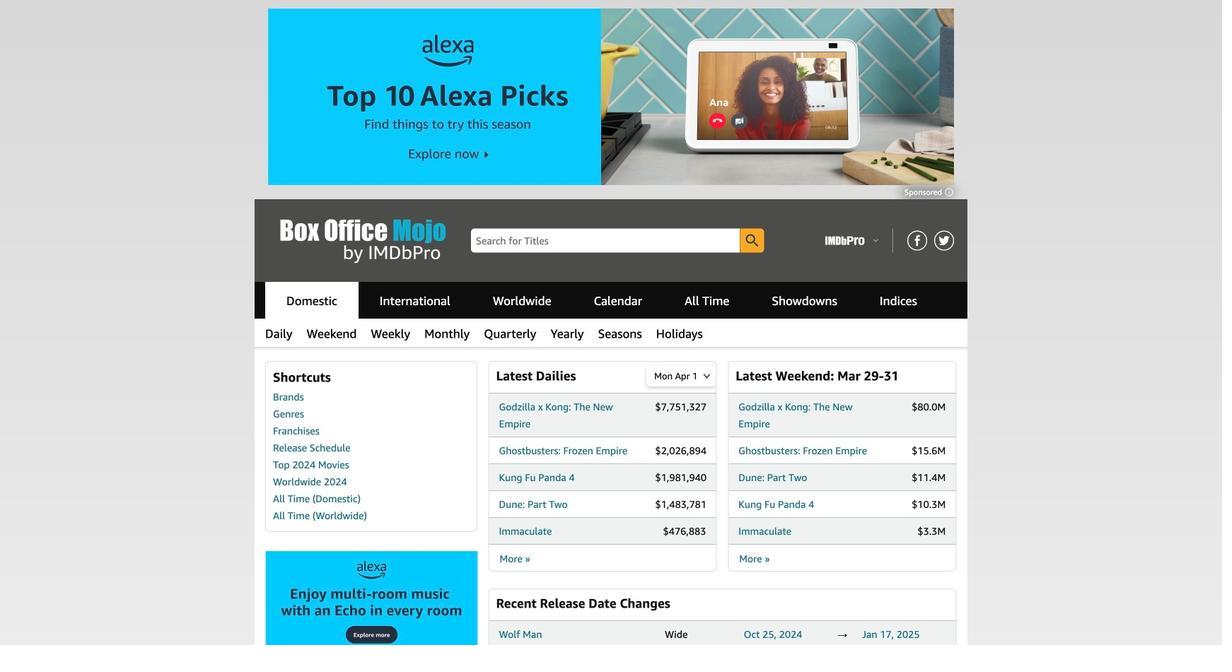 Task type: describe. For each thing, give the bounding box(es) containing it.
sponsored content section
[[268, 8, 954, 195]]



Task type: locate. For each thing, give the bounding box(es) containing it.
Search for Titles search field
[[471, 229, 740, 253]]

dropdown image
[[703, 373, 711, 379]]

None submit
[[740, 229, 764, 253]]



Task type: vqa. For each thing, say whether or not it's contained in the screenshot.
Search for Titles "Search Box"
yes



